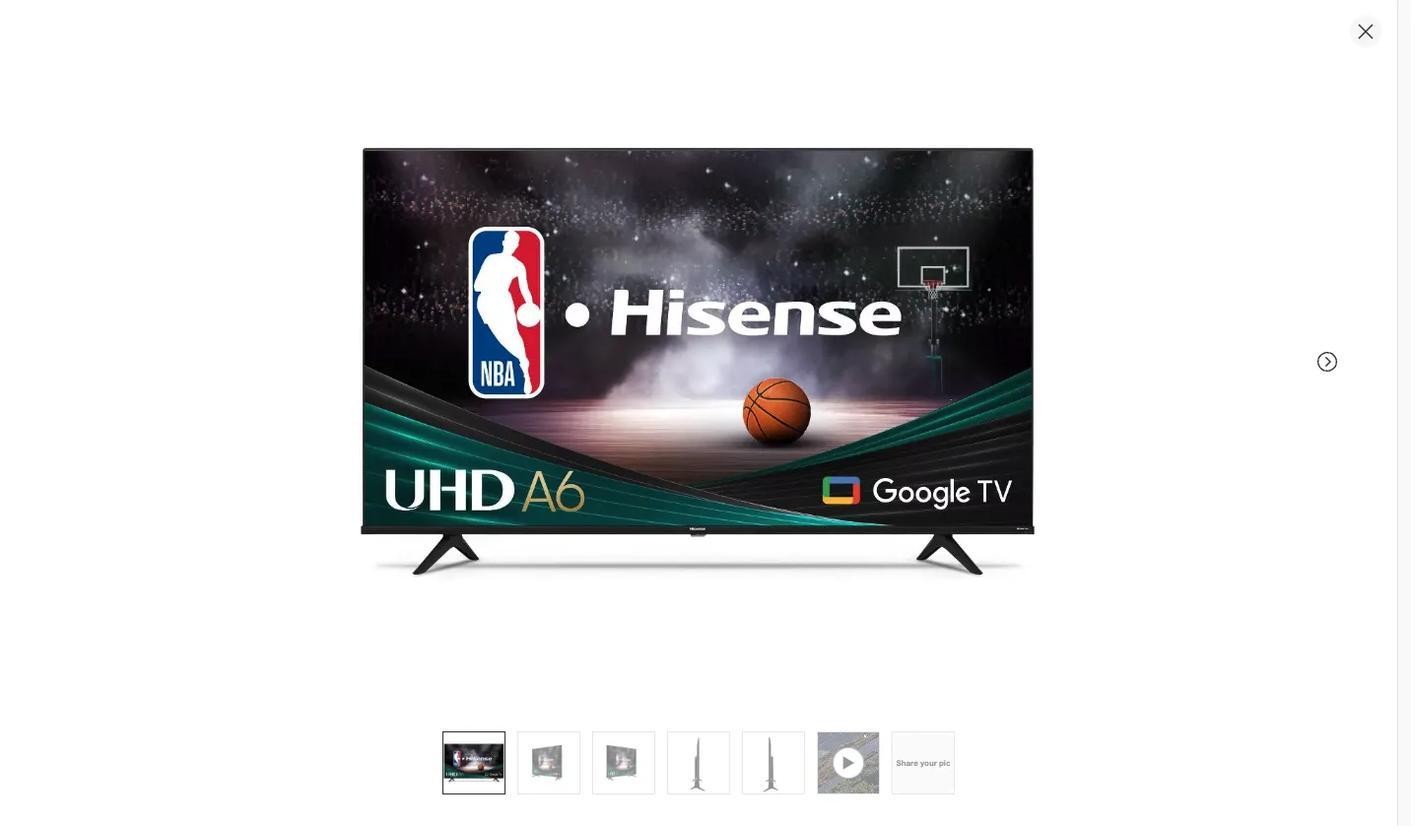 Task type: locate. For each thing, give the bounding box(es) containing it.
hours
[[824, 358, 854, 373], [838, 437, 878, 456]]

hisense 55" class a6 series 4k uhd smart google tv - 55a6h4 -special purchase
[[730, 122, 1332, 178]]

0 vertical spatial 2
[[814, 358, 821, 373]]

delivery not available
[[904, 336, 972, 374]]

hisense
[[730, 122, 816, 150]]

0 horizontal spatial 2
[[777, 562, 786, 581]]

special
[[828, 151, 908, 178]]

as
[[801, 765, 819, 784], [853, 765, 871, 784]]

as right low
[[853, 765, 871, 784]]

1 vertical spatial with
[[769, 787, 797, 804]]

hours up pick up at san jose oakridge
[[824, 358, 854, 373]]

tv
[[1288, 122, 1316, 150]]

0 horizontal spatial as
[[801, 765, 819, 784]]

off
[[866, 242, 880, 257]]

2 down san
[[825, 437, 834, 456]]

26
[[823, 184, 838, 201]]

jose
[[842, 406, 878, 425]]

pickup
[[743, 335, 794, 355]]

at right new
[[911, 184, 924, 201]]

0 vertical spatial within
[[780, 358, 811, 373]]

26 link
[[730, 183, 858, 206]]

reg
[[814, 219, 831, 234]]

within down san
[[779, 437, 821, 456]]

1 horizontal spatial -
[[1147, 562, 1153, 581]]

as up affirm
[[801, 765, 819, 784]]

redcard
[[801, 724, 856, 741]]

with up the pay
[[769, 724, 797, 741]]

pick
[[730, 406, 762, 425]]

$199.99
[[730, 208, 810, 236]]

1 vertical spatial 2
[[825, 437, 834, 456]]

san jose oakridge button
[[809, 404, 951, 427]]

1 horizontal spatial 2
[[814, 358, 821, 373]]

hours down jose
[[838, 437, 878, 456]]

stores
[[1044, 407, 1082, 425]]

1 vertical spatial ready
[[730, 437, 775, 456]]

- right tv
[[1323, 122, 1332, 150]]

2 horizontal spatial -
[[1323, 122, 1332, 150]]

allstate
[[1157, 562, 1214, 581]]

- left allstate
[[1147, 562, 1153, 581]]

2 year electronics protection plan ($175-$199.99) - allstate
[[777, 562, 1214, 581]]

ready down pick
[[730, 437, 775, 456]]

within
[[780, 358, 811, 373], [779, 437, 821, 456]]

hisense 55&#34; class a6 series 4k uhd smart google tv - 55a6h4 -special purchase, 4 of 7 image
[[365, 437, 683, 754], [668, 732, 729, 794]]

plan
[[999, 562, 1032, 581]]

2 with from the top
[[769, 787, 797, 804]]

1 horizontal spatial as
[[853, 765, 871, 784]]

share
[[897, 758, 918, 768]]

within inside pickup ready within 2 hours
[[780, 358, 811, 373]]

0 horizontal spatial -
[[819, 151, 828, 178]]

0 vertical spatial ready
[[743, 358, 776, 373]]

2
[[814, 358, 821, 373], [825, 437, 834, 456], [777, 562, 786, 581]]

0 vertical spatial with
[[769, 724, 797, 741]]

)
[[880, 242, 883, 257]]

at right up
[[790, 406, 805, 425]]

1 vertical spatial at
[[790, 406, 805, 425]]

uhd
[[1075, 122, 1125, 150]]

share your pic button
[[892, 731, 955, 795]]

store
[[1030, 437, 1066, 456]]

ready
[[743, 358, 776, 373], [730, 437, 775, 456]]

55a6h4
[[730, 151, 813, 178]]

cart
[[1030, 493, 1061, 512]]

to
[[1011, 493, 1026, 512]]

2 up san
[[814, 358, 821, 373]]

None checkbox
[[730, 574, 750, 594]]

2 left year
[[777, 562, 786, 581]]

0 vertical spatial hours
[[824, 358, 854, 373]]

year
[[790, 562, 823, 581]]

hisense 55&#34; class a6 series 4k uhd smart google tv - 55a6h4 -special purchase, 2 of 7 image
[[518, 732, 580, 794]]

add to cart
[[977, 493, 1061, 512]]

within down the pickup
[[780, 358, 811, 373]]

with
[[769, 724, 797, 741], [769, 787, 797, 804]]

ready down the pickup
[[743, 358, 776, 373]]

0 vertical spatial at
[[911, 184, 924, 201]]

1 with from the top
[[769, 724, 797, 741]]

pay
[[769, 765, 797, 784]]

hisense 55&#34; class a6 series 4k uhd smart google tv - 55a6h4 -special purchase, 1 of 7 image
[[353, 16, 1045, 708], [444, 732, 505, 794]]

-
[[1323, 122, 1332, 150], [819, 151, 828, 178], [1147, 562, 1153, 581]]

with down the pay
[[769, 787, 797, 804]]

electronics
[[828, 562, 912, 581]]

play hisense 55&#34; class a6 series 4k uhd smart google tv - 55a6h4 -special purchase, 6 of 7, play video image
[[818, 732, 879, 794]]

- up "26"
[[819, 151, 828, 178]]

33
[[838, 242, 851, 257]]

at
[[911, 184, 924, 201], [790, 406, 805, 425]]

purchase
[[914, 151, 1016, 178]]

pickup
[[906, 437, 953, 456]]

save
[[762, 242, 786, 257]]

hisense 55&#34; class a6 series 4k uhd smart google tv - 55a6h4 -special purchase, 5 of 7 image
[[743, 732, 804, 794]]

1 vertical spatial -
[[819, 151, 828, 178]]

0 horizontal spatial at
[[790, 406, 805, 425]]

$
[[790, 242, 795, 257]]



Task type: describe. For each thing, give the bounding box(es) containing it.
add to cart button
[[835, 481, 1203, 525]]

(
[[835, 242, 838, 257]]

up
[[767, 406, 786, 425]]

for
[[882, 437, 901, 456]]

new
[[878, 184, 907, 201]]

with redcard
[[769, 724, 856, 741]]

smart
[[1132, 122, 1198, 150]]

hisense 55&#34; class a6 series 4k uhd smart google tv - 55a6h4 -special purchase, 6 of 7 image
[[365, 770, 683, 826]]

share your pic
[[897, 758, 951, 768]]

$299.99
[[834, 219, 876, 234]]

when
[[730, 262, 766, 279]]

add
[[977, 493, 1007, 512]]

ready within 2 hours for pickup inside the store
[[730, 437, 1066, 456]]

protection
[[916, 562, 995, 581]]

ready inside pickup ready within 2 hours
[[743, 358, 776, 373]]

a6
[[931, 122, 959, 150]]

online
[[839, 262, 876, 279]]

2 vertical spatial 2
[[777, 562, 786, 581]]

when purchased online
[[730, 262, 876, 279]]

check
[[964, 407, 1004, 425]]

2 as from the left
[[853, 765, 871, 784]]

pic
[[939, 758, 951, 768]]

share your pic dialog
[[0, 0, 1413, 826]]

hisense 55&#34; class a6 series 4k uhd smart google tv - 55a6h4 -special purchase, 3 of 7 image
[[593, 732, 655, 794]]

2 inside pickup ready within 2 hours
[[814, 358, 821, 373]]

affirm
[[801, 787, 837, 804]]

delivery
[[904, 336, 965, 356]]

55"
[[823, 122, 858, 150]]

your
[[921, 758, 937, 768]]

$199.99 reg $299.99 sale save $ 100.00 ( 33 % off )
[[730, 208, 883, 257]]

2 vertical spatial -
[[1147, 562, 1153, 581]]

pick up at san jose oakridge
[[730, 406, 951, 425]]

2 horizontal spatial 2
[[825, 437, 834, 456]]

oakridge
[[883, 406, 951, 425]]

1 as from the left
[[801, 765, 819, 784]]

0 vertical spatial -
[[1323, 122, 1332, 150]]

%
[[851, 242, 862, 257]]

hours inside pickup ready within 2 hours
[[824, 358, 854, 373]]

pay as low as $19/mo. with affirm
[[769, 765, 934, 804]]

new at
[[878, 184, 924, 201]]

not
[[904, 359, 923, 374]]

hisense 55&#34; class a6 series 4k uhd smart google tv - 55a6h4 -special purchase, 2 of 7, play video image
[[32, 142, 683, 421]]

pickup ready within 2 hours
[[743, 335, 854, 373]]

sale
[[730, 240, 758, 257]]

1 horizontal spatial at
[[911, 184, 924, 201]]

100.00
[[795, 242, 832, 257]]

1 vertical spatial hisense 55&#34; class a6 series 4k uhd smart google tv - 55a6h4 -special purchase, 1 of 7 image
[[444, 732, 505, 794]]

series
[[965, 122, 1033, 150]]

$199.99)
[[1082, 562, 1142, 581]]

san
[[809, 406, 838, 425]]

($175-
[[1036, 562, 1082, 581]]

0 vertical spatial hisense 55&#34; class a6 series 4k uhd smart google tv - 55a6h4 -special purchase, 1 of 7 image
[[353, 16, 1045, 708]]

low
[[823, 765, 849, 784]]

other
[[1008, 407, 1040, 425]]

4k
[[1040, 122, 1069, 150]]

check other stores
[[964, 407, 1082, 425]]

1 vertical spatial within
[[779, 437, 821, 456]]

the
[[1003, 437, 1026, 456]]

google
[[1204, 122, 1281, 150]]

class
[[865, 122, 925, 150]]

check other stores button
[[963, 405, 1083, 427]]

inside
[[957, 437, 999, 456]]

available
[[926, 359, 972, 374]]

with inside pay as low as $19/mo. with affirm
[[769, 787, 797, 804]]

1 vertical spatial hours
[[838, 437, 878, 456]]

$19/mo.
[[875, 765, 934, 784]]

purchased
[[770, 262, 835, 279]]



Task type: vqa. For each thing, say whether or not it's contained in the screenshot.
Target within Not in the mood to shop? Order with Drive Up in the Target app — we'll bring it rig
no



